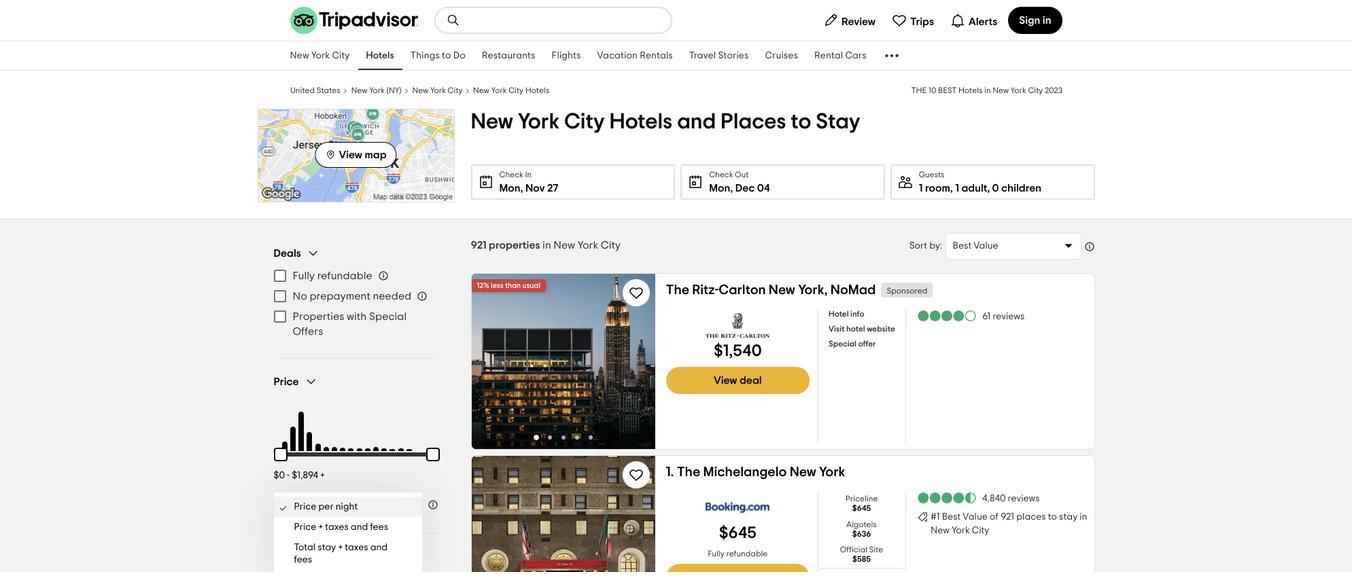 Task type: locate. For each thing, give the bounding box(es) containing it.
1 horizontal spatial and
[[370, 543, 388, 553]]

0 horizontal spatial 921
[[471, 240, 487, 251]]

new inside new york (ny) "link"
[[351, 86, 367, 95]]

2 horizontal spatial and
[[677, 111, 716, 133]]

0 vertical spatial +
[[320, 471, 325, 481]]

fees inside total stay + taxes and fees
[[294, 555, 312, 565]]

0 vertical spatial view
[[339, 149, 362, 160]]

check left in
[[499, 171, 523, 179]]

the inside the ritz-carlton new york, nomad link
[[666, 284, 689, 297]]

new york city
[[290, 51, 350, 61], [412, 86, 462, 95]]

reviews inside button
[[993, 312, 1025, 321]]

1 inside # 1 best value of 921 places to stay in new york city
[[937, 513, 940, 522]]

1 horizontal spatial check
[[709, 171, 733, 179]]

1 horizontal spatial fees
[[370, 523, 388, 532]]

10
[[928, 86, 936, 95]]

$645 down "booking.com" image on the right bottom of the page
[[719, 526, 757, 542]]

new down '#'
[[931, 526, 950, 536]]

0 horizontal spatial view
[[339, 149, 362, 160]]

+ down price + taxes and fees
[[338, 543, 343, 553]]

in right sign
[[1043, 15, 1051, 26]]

0 vertical spatial value
[[974, 241, 998, 251]]

0 vertical spatial fully refundable
[[293, 271, 372, 281]]

and inside total stay + taxes and fees
[[370, 543, 388, 553]]

carousel of images figure
[[471, 274, 655, 449]]

0 vertical spatial taxes
[[325, 523, 349, 532]]

0 vertical spatial reviews
[[993, 312, 1025, 321]]

1 vertical spatial fees
[[294, 555, 312, 565]]

1 vertical spatial taxes
[[345, 543, 368, 553]]

1 horizontal spatial $645
[[852, 504, 871, 513]]

restaurants
[[482, 51, 535, 61]]

$0
[[274, 471, 285, 481]]

stay right total
[[318, 543, 336, 553]]

per
[[306, 500, 321, 510], [319, 502, 334, 512]]

stories
[[718, 51, 749, 61]]

total stay + taxes and fees
[[294, 543, 388, 565]]

0 vertical spatial new york city
[[290, 51, 350, 61]]

taxes up total stay + taxes and fees
[[325, 523, 349, 532]]

921 properties in new york city
[[471, 240, 621, 251]]

tripadvisor image
[[290, 7, 418, 34]]

1 vertical spatial best
[[942, 513, 961, 522]]

1 down 4,840 reviews 'button'
[[937, 513, 940, 522]]

new york city hotels and places to stay
[[471, 111, 860, 133]]

2 vertical spatial and
[[370, 543, 388, 553]]

mon, inside check in mon, nov 27
[[499, 183, 523, 194]]

12% less than usual
[[477, 282, 540, 290]]

minimum price slider
[[265, 440, 295, 470]]

reviews inside 'button'
[[1008, 494, 1040, 503]]

fully refundable down "booking.com" image on the right bottom of the page
[[708, 550, 768, 558]]

0 horizontal spatial special
[[369, 311, 407, 322]]

1 vertical spatial reviews
[[1008, 494, 1040, 503]]

stay right places
[[1059, 513, 1078, 522]]

0 vertical spatial 921
[[471, 240, 487, 251]]

fully down "booking.com" image on the right bottom of the page
[[708, 550, 725, 558]]

1 vertical spatial new york city link
[[412, 84, 462, 95]]

-
[[287, 471, 290, 481]]

the right 1.
[[677, 466, 700, 479]]

+ up total stay + taxes and fees
[[319, 523, 323, 532]]

1 check from the left
[[499, 171, 523, 179]]

guests
[[919, 171, 945, 179]]

sort by:
[[909, 241, 943, 251]]

and left places
[[677, 111, 716, 133]]

2 vertical spatial to
[[1048, 513, 1057, 522]]

reviews up places
[[1008, 494, 1040, 503]]

reviews
[[993, 312, 1025, 321], [1008, 494, 1040, 503]]

places
[[721, 111, 786, 133]]

0 horizontal spatial to
[[442, 51, 451, 61]]

view left map at top left
[[339, 149, 362, 160]]

to left stay
[[791, 111, 811, 133]]

menu
[[274, 266, 438, 342]]

61 reviews button
[[917, 309, 1025, 323]]

61 reviews link
[[917, 309, 1025, 323]]

to inside # 1 best value of 921 places to stay in new york city
[[1048, 513, 1057, 522]]

0 horizontal spatial stay
[[318, 543, 336, 553]]

value left the 'of'
[[963, 513, 988, 522]]

room
[[925, 183, 950, 194]]

check inside check out mon, dec 04
[[709, 171, 733, 179]]

new down new york city hotels
[[471, 111, 513, 133]]

1 horizontal spatial mon,
[[709, 183, 733, 194]]

1 left room
[[919, 183, 923, 194]]

visit
[[829, 325, 845, 333]]

0 vertical spatial fees
[[370, 523, 388, 532]]

1 vertical spatial fully
[[708, 550, 725, 558]]

04
[[757, 183, 770, 194]]

the
[[911, 86, 926, 95]]

price group
[[265, 375, 448, 572]]

1 horizontal spatial 1
[[937, 513, 940, 522]]

best right '#'
[[942, 513, 961, 522]]

0 vertical spatial refundable
[[317, 271, 372, 281]]

rentals
[[640, 51, 673, 61]]

value inside # 1 best value of 921 places to stay in new york city
[[963, 513, 988, 522]]

0 horizontal spatial refundable
[[317, 271, 372, 281]]

1 horizontal spatial view
[[714, 375, 737, 386]]

1 horizontal spatial fully refundable
[[708, 550, 768, 558]]

1 vertical spatial $645
[[719, 526, 757, 542]]

new york city down things to do link at the top left of the page
[[412, 86, 462, 95]]

, left adult
[[950, 183, 953, 194]]

the ritz-carlton new york, nomad link
[[666, 282, 876, 298]]

vacation rentals
[[597, 51, 673, 61]]

with
[[347, 311, 367, 322]]

states
[[316, 86, 340, 95]]

1 mon, from the left
[[499, 183, 523, 194]]

night
[[323, 500, 345, 510], [336, 502, 358, 512]]

fully refundable up prepayment
[[293, 271, 372, 281]]

2 vertical spatial +
[[338, 543, 343, 553]]

0 vertical spatial special
[[369, 311, 407, 322]]

algotels
[[847, 521, 877, 529]]

and up total stay + taxes and fees
[[351, 523, 368, 532]]

out
[[735, 171, 749, 179]]

1 horizontal spatial special
[[829, 340, 857, 348]]

in
[[525, 171, 532, 179]]

4,840
[[982, 494, 1006, 503]]

view left the deal on the bottom right of page
[[714, 375, 737, 386]]

0 vertical spatial fully
[[293, 271, 315, 281]]

0 horizontal spatial ,
[[950, 183, 953, 194]]

refundable
[[317, 271, 372, 281], [726, 550, 768, 558]]

properties
[[293, 311, 344, 322]]

price down $1,894 on the left bottom of page
[[294, 502, 316, 512]]

value right by:
[[974, 241, 998, 251]]

view
[[339, 149, 362, 160], [714, 375, 737, 386]]

hotels for new york city hotels and places to stay
[[609, 111, 673, 133]]

hotel info visit hotel website special offer
[[829, 310, 895, 348]]

1 vertical spatial to
[[791, 111, 811, 133]]

group
[[274, 247, 438, 342]]

united states link
[[290, 84, 340, 95]]

reviews right 61
[[993, 312, 1025, 321]]

0 vertical spatial the
[[666, 284, 689, 297]]

1.
[[666, 466, 674, 479]]

taxes down price + taxes and fees
[[345, 543, 368, 553]]

special inside properties with special offers
[[369, 311, 407, 322]]

best inside popup button
[[953, 241, 972, 251]]

mon, inside check out mon, dec 04
[[709, 183, 733, 194]]

0 horizontal spatial fees
[[294, 555, 312, 565]]

1 horizontal spatial refundable
[[726, 550, 768, 558]]

4,840 reviews
[[982, 494, 1040, 503]]

sort
[[909, 241, 927, 251]]

to right places
[[1048, 513, 1057, 522]]

hotels right best
[[958, 86, 982, 95]]

fees up popular group
[[370, 523, 388, 532]]

save to a trip image
[[628, 285, 644, 301]]

921 right the 'of'
[[1001, 513, 1014, 522]]

hotels for new york city hotels
[[525, 86, 549, 95]]

1 vertical spatial 921
[[1001, 513, 1014, 522]]

1 horizontal spatial ,
[[987, 183, 990, 194]]

0 horizontal spatial $645
[[719, 526, 757, 542]]

check inside check in mon, nov 27
[[499, 171, 523, 179]]

mon, left "dec" at top right
[[709, 183, 733, 194]]

special down visit
[[829, 340, 857, 348]]

1 horizontal spatial stay
[[1059, 513, 1078, 522]]

0 horizontal spatial new york city link
[[282, 41, 358, 70]]

things to do link
[[402, 41, 474, 70]]

new york city link up united states link
[[282, 41, 358, 70]]

0 horizontal spatial fully refundable
[[293, 271, 372, 281]]

921
[[471, 240, 487, 251], [1001, 513, 1014, 522]]

the left ritz-
[[666, 284, 689, 297]]

check in mon, nov 27
[[499, 171, 558, 194]]

new left york,
[[769, 284, 795, 297]]

places
[[1017, 513, 1046, 522]]

offer
[[858, 340, 876, 348]]

0 horizontal spatial fully
[[293, 271, 315, 281]]

2 horizontal spatial to
[[1048, 513, 1057, 522]]

0 horizontal spatial new york city
[[290, 51, 350, 61]]

1 vertical spatial view
[[714, 375, 737, 386]]

new right (ny)
[[412, 86, 428, 95]]

hotels down vacation rentals link
[[609, 111, 673, 133]]

to
[[442, 51, 451, 61], [791, 111, 811, 133], [1048, 513, 1057, 522]]

$645 down priceline
[[852, 504, 871, 513]]

deal
[[740, 375, 762, 386]]

deals
[[274, 248, 301, 259]]

taxes
[[325, 523, 349, 532], [345, 543, 368, 553]]

921 left properties
[[471, 240, 487, 251]]

and down price + taxes and fees
[[370, 543, 388, 553]]

2 check from the left
[[709, 171, 733, 179]]

stay inside total stay + taxes and fees
[[318, 543, 336, 553]]

(ny)
[[386, 86, 401, 95]]

new right properties
[[554, 240, 575, 251]]

1 vertical spatial new york city
[[412, 86, 462, 95]]

4,840 reviews link
[[917, 492, 1040, 505]]

0 horizontal spatial 1
[[919, 183, 923, 194]]

2 mon, from the left
[[709, 183, 733, 194]]

new york city up united states link
[[290, 51, 350, 61]]

hotel facade image
[[471, 456, 655, 572]]

mon, left nov
[[499, 183, 523, 194]]

stay
[[1059, 513, 1078, 522], [318, 543, 336, 553]]

new up the united
[[290, 51, 309, 61]]

new york (ny) link
[[351, 84, 401, 95]]

best value button
[[945, 233, 1081, 260]]

view deal
[[714, 375, 762, 386]]

0 vertical spatial best
[[953, 241, 972, 251]]

do
[[453, 51, 466, 61]]

0 vertical spatial and
[[677, 111, 716, 133]]

check
[[499, 171, 523, 179], [709, 171, 733, 179]]

mon, for mon, nov 27
[[499, 183, 523, 194]]

refundable down "booking.com" image on the right bottom of the page
[[726, 550, 768, 558]]

0 vertical spatial new york city link
[[282, 41, 358, 70]]

best inside # 1 best value of 921 places to stay in new york city
[[942, 513, 961, 522]]

1 vertical spatial value
[[963, 513, 988, 522]]

check left out at the right top of page
[[709, 171, 733, 179]]

to left do
[[442, 51, 451, 61]]

popular group
[[274, 551, 438, 572]]

search image
[[446, 14, 460, 27]]

fees down total
[[294, 555, 312, 565]]

, left 0 on the right top of the page
[[987, 183, 990, 194]]

0 vertical spatial to
[[442, 51, 451, 61]]

1 vertical spatial refundable
[[726, 550, 768, 558]]

by:
[[929, 241, 943, 251]]

reviews for 4,840 reviews
[[1008, 494, 1040, 503]]

in
[[1043, 15, 1051, 26], [984, 86, 991, 95], [543, 240, 551, 251], [1080, 513, 1087, 522]]

trips
[[910, 16, 934, 27]]

new right states on the left
[[351, 86, 367, 95]]

4,840 reviews button
[[917, 492, 1040, 505]]

in right places
[[1080, 513, 1087, 522]]

+ right $1,894 on the left bottom of page
[[320, 471, 325, 481]]

1 left adult
[[955, 183, 959, 194]]

1
[[919, 183, 923, 194], [955, 183, 959, 194], [937, 513, 940, 522]]

price per night down $1,894 on the left bottom of page
[[281, 500, 345, 510]]

york
[[311, 51, 330, 61], [369, 86, 385, 95], [430, 86, 446, 95], [491, 86, 507, 95], [1010, 86, 1026, 95], [518, 111, 560, 133], [578, 240, 598, 251], [819, 466, 845, 479], [952, 526, 970, 536]]

hotels down restaurants link
[[525, 86, 549, 95]]

york,
[[798, 284, 828, 297]]

taxes inside total stay + taxes and fees
[[345, 543, 368, 553]]

new york city link down things to do link at the top left of the page
[[412, 84, 462, 95]]

fully
[[293, 271, 315, 281], [708, 550, 725, 558]]

0 vertical spatial stay
[[1059, 513, 1078, 522]]

special down needed
[[369, 311, 407, 322]]

$645 inside "priceline $645"
[[852, 504, 871, 513]]

0 vertical spatial $645
[[852, 504, 871, 513]]

best right by:
[[953, 241, 972, 251]]

1 horizontal spatial new york city link
[[412, 84, 462, 95]]

booking.com image
[[706, 494, 770, 521]]

2 horizontal spatial 1
[[955, 183, 959, 194]]

rental cars
[[815, 51, 867, 61]]

reviews for 61 reviews
[[993, 312, 1025, 321]]

0 horizontal spatial check
[[499, 171, 523, 179]]

1 horizontal spatial new york city
[[412, 86, 462, 95]]

sign in
[[1019, 15, 1051, 26]]

refundable up prepayment
[[317, 271, 372, 281]]

1 for room
[[919, 183, 923, 194]]

1 horizontal spatial 921
[[1001, 513, 1014, 522]]

york inside "link"
[[369, 86, 385, 95]]

0 horizontal spatial mon,
[[499, 183, 523, 194]]

$636
[[852, 530, 871, 538]]

1 vertical spatial fully refundable
[[708, 550, 768, 558]]

hotels
[[366, 51, 394, 61], [525, 86, 549, 95], [958, 86, 982, 95], [609, 111, 673, 133]]

1 vertical spatial special
[[829, 340, 857, 348]]

4.5 of 5 bubbles. 4,840 reviews element
[[917, 492, 1040, 505]]

sign in link
[[1008, 7, 1062, 34]]

trips link
[[887, 7, 940, 34]]

1 vertical spatial and
[[351, 523, 368, 532]]

vacation rentals link
[[589, 41, 681, 70]]

$585
[[853, 556, 871, 564]]

per up price + taxes and fees
[[319, 502, 334, 512]]

1 vertical spatial stay
[[318, 543, 336, 553]]

None search field
[[435, 8, 671, 33]]

save to a trip image
[[628, 467, 644, 483]]

1 for best
[[937, 513, 940, 522]]

new inside # 1 best value of 921 places to stay in new york city
[[931, 526, 950, 536]]

properties
[[489, 240, 540, 251]]

children
[[1001, 183, 1042, 194]]

york inside # 1 best value of 921 places to stay in new york city
[[952, 526, 970, 536]]

fully up no
[[293, 271, 315, 281]]

cars
[[845, 51, 867, 61]]



Task type: describe. For each thing, give the bounding box(es) containing it.
check out mon, dec 04
[[709, 171, 770, 194]]

no prepayment needed
[[293, 291, 411, 302]]

things to do
[[411, 51, 466, 61]]

new down restaurants
[[473, 86, 489, 95]]

price down 'offers'
[[274, 376, 299, 387]]

#
[[931, 513, 937, 522]]

value inside popup button
[[974, 241, 998, 251]]

price per night up price + taxes and fees
[[294, 502, 358, 512]]

popular
[[274, 552, 312, 563]]

the ritz-carlton new york, nomad
[[666, 284, 876, 297]]

1 vertical spatial +
[[319, 523, 323, 532]]

per down $1,894 on the left bottom of page
[[306, 500, 321, 510]]

view for view deal
[[714, 375, 737, 386]]

in right best
[[984, 86, 991, 95]]

cruises
[[765, 51, 798, 61]]

# 1 best value of 921 places to stay in new york city
[[931, 513, 1087, 536]]

city inside # 1 best value of 921 places to stay in new york city
[[972, 526, 989, 536]]

new left '2023'
[[992, 86, 1009, 95]]

$0 - $1,894 +
[[274, 471, 325, 481]]

travel
[[689, 51, 716, 61]]

hotels for the 10 best hotels in new york city 2023
[[958, 86, 982, 95]]

921 inside # 1 best value of 921 places to stay in new york city
[[1001, 513, 1014, 522]]

61 reviews
[[982, 312, 1025, 321]]

flights
[[552, 51, 581, 61]]

hotels link
[[358, 41, 402, 70]]

1 horizontal spatial fully
[[708, 550, 725, 558]]

+ inside total stay + taxes and fees
[[338, 543, 343, 553]]

official
[[840, 546, 867, 554]]

61
[[982, 312, 991, 321]]

1. the michelangelo new york
[[666, 466, 845, 479]]

0 horizontal spatial and
[[351, 523, 368, 532]]

map
[[365, 149, 387, 160]]

hotel
[[846, 325, 865, 333]]

priceline $645
[[846, 495, 878, 513]]

2023
[[1045, 86, 1062, 95]]

of
[[990, 513, 999, 522]]

rental
[[815, 51, 843, 61]]

maximum price slider
[[418, 440, 448, 470]]

exterior image - night image
[[471, 274, 655, 449]]

than
[[505, 282, 521, 290]]

4.0 of 5 bubbles. 61 reviews element
[[917, 309, 1025, 323]]

cruises link
[[757, 41, 806, 70]]

ritzcarlton.com image
[[706, 312, 770, 339]]

properties with special offers
[[293, 311, 407, 337]]

27
[[547, 183, 558, 194]]

travel stories link
[[681, 41, 757, 70]]

1 horizontal spatial to
[[791, 111, 811, 133]]

view map button
[[315, 142, 397, 168]]

refundable inside 'menu'
[[317, 271, 372, 281]]

review link
[[818, 7, 881, 34]]

view for view map
[[339, 149, 362, 160]]

special offer button
[[829, 339, 876, 349]]

stay
[[816, 111, 860, 133]]

priceline
[[846, 495, 878, 503]]

sign
[[1019, 15, 1040, 26]]

guests 1 room , 1 adult , 0 children
[[919, 171, 1042, 194]]

alerts
[[969, 16, 998, 27]]

0
[[992, 183, 999, 194]]

and for hotels
[[677, 111, 716, 133]]

best value
[[953, 241, 998, 251]]

hotel
[[829, 310, 849, 318]]

carlton
[[719, 284, 766, 297]]

special inside hotel info visit hotel website special offer
[[829, 340, 857, 348]]

visit hotel website link
[[829, 322, 895, 335]]

fully refundable inside 'menu'
[[293, 271, 372, 281]]

in right properties
[[543, 240, 551, 251]]

needed
[[373, 291, 411, 302]]

group containing deals
[[274, 247, 438, 342]]

$1,540
[[714, 343, 762, 360]]

vacation
[[597, 51, 638, 61]]

and for taxes
[[370, 543, 388, 553]]

check for mon, dec 04
[[709, 171, 733, 179]]

1 , from the left
[[950, 183, 953, 194]]

12% less than usual link
[[471, 274, 546, 292]]

stay inside # 1 best value of 921 places to stay in new york city
[[1059, 513, 1078, 522]]

total
[[294, 543, 316, 553]]

in inside # 1 best value of 921 places to stay in new york city
[[1080, 513, 1087, 522]]

check for mon, nov 27
[[499, 171, 523, 179]]

review
[[842, 16, 876, 27]]

michelangelo
[[703, 466, 787, 479]]

offers
[[293, 326, 323, 337]]

new right "michelangelo"
[[790, 466, 816, 479]]

1 vertical spatial the
[[677, 466, 700, 479]]

view map
[[339, 149, 387, 160]]

new inside the ritz-carlton new york, nomad link
[[769, 284, 795, 297]]

menu containing fully refundable
[[274, 266, 438, 342]]

no
[[293, 291, 307, 302]]

info
[[851, 310, 864, 318]]

price + taxes and fees
[[294, 523, 388, 532]]

ritz-
[[692, 284, 719, 297]]

fully inside 'menu'
[[293, 271, 315, 281]]

2 , from the left
[[987, 183, 990, 194]]

new york city hotels
[[473, 86, 549, 95]]

site
[[869, 546, 883, 554]]

nomad
[[831, 284, 876, 297]]

price up total
[[294, 523, 316, 532]]

price down -
[[281, 500, 304, 510]]

the 10 best hotels in new york city 2023
[[911, 86, 1062, 95]]

hotels up new york (ny) "link"
[[366, 51, 394, 61]]

nov
[[526, 183, 545, 194]]

usual
[[522, 282, 540, 290]]

algotels $636
[[847, 521, 877, 538]]

12% less than usual button
[[471, 279, 546, 292]]

mon, for mon, dec 04
[[709, 183, 733, 194]]



Task type: vqa. For each thing, say whether or not it's contained in the screenshot.
Dec
yes



